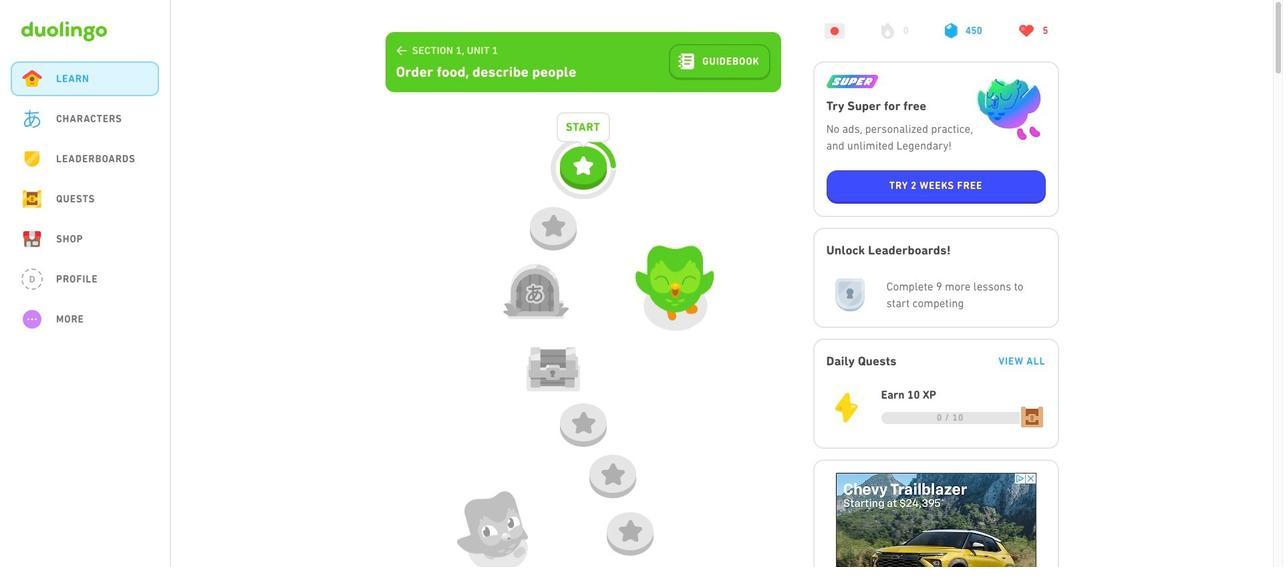 Task type: describe. For each thing, give the bounding box(es) containing it.
guidebook image
[[679, 53, 695, 70]]



Task type: vqa. For each thing, say whether or not it's contained in the screenshot.
?
no



Task type: locate. For each thing, give the bounding box(es) containing it.
progress bar
[[882, 413, 1020, 425]]

chest image
[[527, 339, 580, 400]]

character gate image
[[503, 264, 570, 320]]

lesson image
[[539, 215, 567, 238], [569, 412, 597, 435], [599, 463, 627, 486], [616, 520, 644, 543]]

lesson 2 of 4 image
[[569, 154, 597, 177]]

advertisement element
[[836, 473, 1037, 568]]



